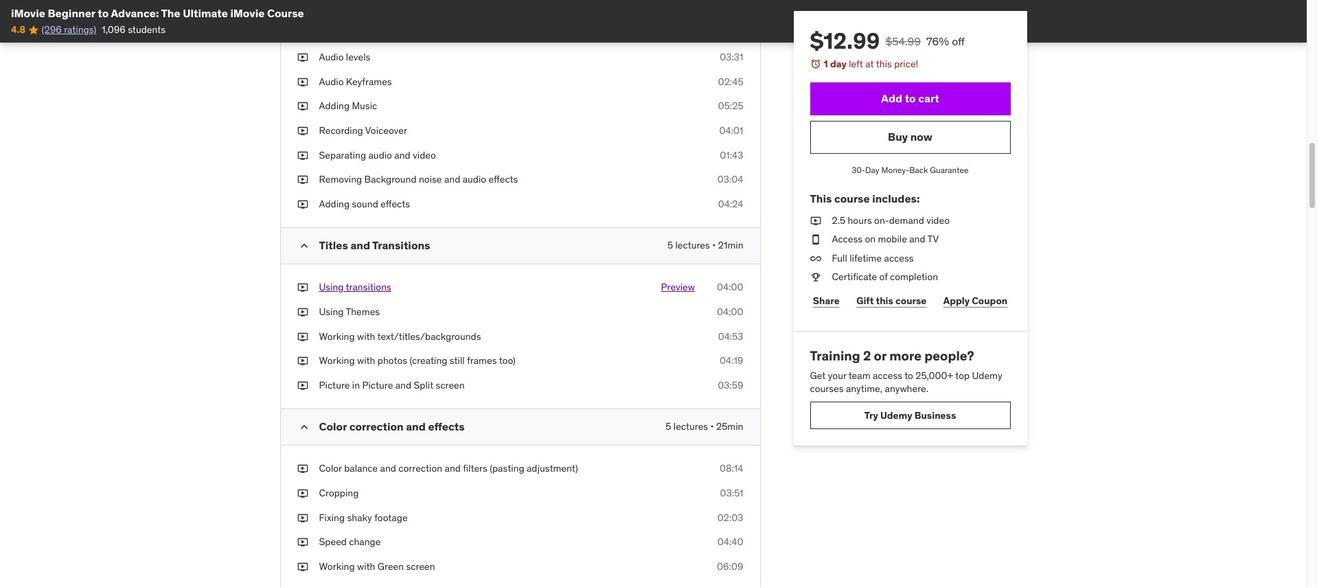 Task type: locate. For each thing, give the bounding box(es) containing it.
audio down voiceover
[[368, 149, 392, 161]]

correction down color correction and effects
[[399, 462, 442, 475]]

access down mobile on the top right
[[884, 252, 914, 264]]

this right at
[[876, 58, 892, 70]]

keyframes
[[346, 75, 392, 88]]

small image
[[297, 9, 311, 23], [297, 421, 311, 434]]

03:31
[[720, 51, 744, 63]]

2 audio from the top
[[319, 75, 344, 88]]

this right gift
[[876, 294, 894, 307]]

1 vertical spatial correction
[[399, 462, 442, 475]]

1 adding from the top
[[319, 100, 350, 112]]

1 04:00 from the top
[[717, 281, 744, 294]]

1 horizontal spatial screen
[[436, 379, 465, 391]]

course up hours
[[834, 192, 870, 206]]

picture right "in"
[[362, 379, 393, 391]]

0 vertical spatial audio
[[319, 51, 344, 63]]

adding sound effects
[[319, 198, 410, 210]]

now
[[911, 130, 933, 144]]

5
[[668, 239, 673, 252], [666, 421, 671, 433]]

screen down still
[[436, 379, 465, 391]]

working for working with text/titles/backgrounds
[[319, 330, 355, 342]]

2.5 hours on-demand video
[[832, 214, 950, 226]]

1 working from the top
[[319, 330, 355, 342]]

audio
[[368, 149, 392, 161], [463, 173, 486, 186]]

3 working from the top
[[319, 560, 355, 573]]

xsmall image for audio keyframes
[[297, 75, 308, 89]]

and up background
[[394, 149, 411, 161]]

5 lectures • 25min
[[666, 421, 744, 433]]

xsmall image
[[297, 75, 308, 89], [297, 100, 308, 113], [297, 149, 308, 162], [810, 214, 821, 227], [810, 252, 821, 265], [297, 281, 308, 295], [297, 487, 308, 500], [297, 511, 308, 525], [297, 536, 308, 549]]

access
[[884, 252, 914, 264], [873, 369, 903, 382]]

0 vertical spatial to
[[98, 6, 109, 20]]

still
[[450, 355, 465, 367]]

and right titles
[[351, 239, 370, 252]]

0 horizontal spatial picture
[[319, 379, 350, 391]]

udemy right try on the bottom right of the page
[[880, 409, 913, 421]]

04:40
[[718, 536, 744, 548]]

course down completion
[[896, 294, 927, 307]]

(296
[[42, 24, 62, 36]]

change
[[349, 536, 381, 548]]

0 vertical spatial with
[[357, 330, 375, 342]]

05:25
[[718, 100, 744, 112]]

anytime,
[[846, 383, 883, 395]]

speed
[[319, 536, 347, 548]]

xsmall image down small icon at left
[[297, 281, 308, 295]]

audio for audio levels
[[319, 51, 344, 63]]

1 vertical spatial with
[[357, 355, 375, 367]]

2 adding from the top
[[319, 198, 350, 210]]

video up tv
[[927, 214, 950, 226]]

sound
[[352, 198, 378, 210]]

xsmall image for speed change
[[297, 536, 308, 549]]

to
[[98, 6, 109, 20], [905, 91, 916, 105], [905, 369, 913, 382]]

correction down picture in picture and split screen
[[349, 420, 404, 434]]

1 vertical spatial adding
[[319, 198, 350, 210]]

buy now button
[[810, 121, 1011, 154]]

xsmall image for audio levels
[[297, 51, 308, 64]]

photos
[[378, 355, 407, 367]]

xsmall image for working with green screen
[[297, 560, 308, 574]]

2 using from the top
[[319, 306, 344, 318]]

2 vertical spatial to
[[905, 369, 913, 382]]

1 color from the top
[[319, 420, 347, 434]]

0 vertical spatial adding
[[319, 100, 350, 112]]

split
[[414, 379, 434, 391]]

too)
[[499, 355, 516, 367]]

adding
[[319, 100, 350, 112], [319, 198, 350, 210]]

2 this from the top
[[876, 294, 894, 307]]

2 working from the top
[[319, 355, 355, 367]]

0 horizontal spatial imovie
[[11, 6, 45, 20]]

cropping
[[319, 487, 359, 499]]

5 left 25min
[[666, 421, 671, 433]]

1 vertical spatial this
[[876, 294, 894, 307]]

04:00
[[717, 281, 744, 294], [717, 306, 744, 318]]

0 vertical spatial access
[[884, 252, 914, 264]]

mobile
[[878, 233, 907, 245]]

1 vertical spatial lectures
[[674, 421, 708, 433]]

working with green screen
[[319, 560, 435, 573]]

0 vertical spatial lectures
[[675, 239, 710, 252]]

0 vertical spatial small image
[[297, 9, 311, 23]]

04:00 up 04:53
[[717, 306, 744, 318]]

add to cart
[[881, 91, 939, 105]]

training 2 or more people? get your team access to 25,000+ top udemy courses anytime, anywhere.
[[810, 348, 1003, 395]]

video up removing background noise and audio effects
[[413, 149, 436, 161]]

1 horizontal spatial video
[[927, 214, 950, 226]]

with down themes
[[357, 330, 375, 342]]

imovie left course
[[230, 6, 265, 20]]

1 vertical spatial color
[[319, 462, 342, 475]]

screen right green
[[406, 560, 435, 573]]

color
[[319, 420, 347, 434], [319, 462, 342, 475]]

1 horizontal spatial course
[[896, 294, 927, 307]]

1 horizontal spatial udemy
[[972, 369, 1003, 382]]

xsmall image left separating
[[297, 149, 308, 162]]

0 vertical spatial color
[[319, 420, 347, 434]]

try
[[865, 409, 878, 421]]

full lifetime access
[[832, 252, 914, 264]]

udemy right top
[[972, 369, 1003, 382]]

1 vertical spatial screen
[[406, 560, 435, 573]]

xsmall image left audio keyframes
[[297, 75, 308, 89]]

xsmall image left fixing
[[297, 511, 308, 525]]

audio left levels
[[319, 51, 344, 63]]

titles and transitions
[[319, 239, 430, 252]]

(pasting
[[490, 462, 524, 475]]

people?
[[925, 348, 974, 364]]

buy now
[[888, 130, 933, 144]]

0 horizontal spatial audio
[[368, 149, 392, 161]]

1 vertical spatial to
[[905, 91, 916, 105]]

and left tv
[[910, 233, 926, 245]]

04:00 down the 21min
[[717, 281, 744, 294]]

0 vertical spatial •
[[712, 239, 716, 252]]

background
[[364, 173, 417, 186]]

working down using themes
[[319, 330, 355, 342]]

with for photos
[[357, 355, 375, 367]]

using left themes
[[319, 306, 344, 318]]

using for using themes
[[319, 306, 344, 318]]

1 horizontal spatial picture
[[362, 379, 393, 391]]

certificate
[[832, 271, 877, 283]]

adding down removing
[[319, 198, 350, 210]]

• for color correction and effects
[[711, 421, 714, 433]]

0 vertical spatial video
[[413, 149, 436, 161]]

audio down audio levels
[[319, 75, 344, 88]]

1 vertical spatial udemy
[[880, 409, 913, 421]]

with for text/titles/backgrounds
[[357, 330, 375, 342]]

1 vertical spatial small image
[[297, 421, 311, 434]]

0 vertical spatial using
[[319, 281, 344, 294]]

1 vertical spatial audio
[[463, 173, 486, 186]]

• left 25min
[[711, 421, 714, 433]]

xsmall image for fixing shaky footage
[[297, 511, 308, 525]]

lifetime
[[850, 252, 882, 264]]

lectures left the 21min
[[675, 239, 710, 252]]

removing
[[319, 173, 362, 186]]

alarm image
[[810, 58, 821, 69]]

2
[[863, 348, 871, 364]]

5 for titles and transitions
[[668, 239, 673, 252]]

1 vertical spatial video
[[927, 214, 950, 226]]

1 vertical spatial •
[[711, 421, 714, 433]]

left
[[849, 58, 863, 70]]

1 with from the top
[[357, 330, 375, 342]]

• left the 21min
[[712, 239, 716, 252]]

hours
[[848, 214, 872, 226]]

1 audio from the top
[[319, 51, 344, 63]]

0 vertical spatial 04:00
[[717, 281, 744, 294]]

picture left "in"
[[319, 379, 350, 391]]

apply coupon button
[[941, 287, 1011, 315]]

xsmall image for recording voiceover
[[297, 124, 308, 138]]

to inside training 2 or more people? get your team access to 25,000+ top udemy courses anytime, anywhere.
[[905, 369, 913, 382]]

separating
[[319, 149, 366, 161]]

1 horizontal spatial audio
[[463, 173, 486, 186]]

1 vertical spatial access
[[873, 369, 903, 382]]

0 vertical spatial this
[[876, 58, 892, 70]]

2 vertical spatial working
[[319, 560, 355, 573]]

at
[[866, 58, 874, 70]]

1 vertical spatial 5
[[666, 421, 671, 433]]

shaky
[[347, 511, 372, 524]]

working with photos (creating still frames too)
[[319, 355, 516, 367]]

2 with from the top
[[357, 355, 375, 367]]

with
[[357, 330, 375, 342], [357, 355, 375, 367], [357, 560, 375, 573]]

day
[[830, 58, 847, 70]]

1 vertical spatial using
[[319, 306, 344, 318]]

to left the cart
[[905, 91, 916, 105]]

color balance and correction and filters (pasting adjustment)
[[319, 462, 578, 475]]

adding up recording
[[319, 100, 350, 112]]

3 with from the top
[[357, 560, 375, 573]]

with for green
[[357, 560, 375, 573]]

2 vertical spatial with
[[357, 560, 375, 573]]

xsmall image left adding music
[[297, 100, 308, 113]]

more
[[890, 348, 922, 364]]

and right balance
[[380, 462, 396, 475]]

04:53
[[718, 330, 744, 342]]

and down split
[[406, 420, 426, 434]]

effects
[[489, 173, 518, 186], [381, 198, 410, 210], [428, 420, 465, 434]]

04:19
[[720, 355, 744, 367]]

color up cropping
[[319, 462, 342, 475]]

titles
[[319, 239, 348, 252]]

courses
[[810, 383, 844, 395]]

and left filters
[[445, 462, 461, 475]]

video
[[413, 149, 436, 161], [927, 214, 950, 226]]

using inside button
[[319, 281, 344, 294]]

• for titles and transitions
[[712, 239, 716, 252]]

balance
[[344, 462, 378, 475]]

5 up preview
[[668, 239, 673, 252]]

includes:
[[872, 192, 920, 206]]

imovie
[[11, 6, 45, 20], [230, 6, 265, 20]]

0 vertical spatial working
[[319, 330, 355, 342]]

30-day money-back guarantee
[[852, 165, 969, 175]]

lectures left 25min
[[674, 421, 708, 433]]

to up "1,096"
[[98, 6, 109, 20]]

xsmall image left speed
[[297, 536, 308, 549]]

1 vertical spatial effects
[[381, 198, 410, 210]]

money-
[[882, 165, 910, 175]]

lectures
[[675, 239, 710, 252], [674, 421, 708, 433]]

anywhere.
[[885, 383, 929, 395]]

price!
[[894, 58, 919, 70]]

using for using transitions
[[319, 281, 344, 294]]

this
[[876, 58, 892, 70], [876, 294, 894, 307]]

in
[[352, 379, 360, 391]]

to up anywhere.
[[905, 369, 913, 382]]

2.5
[[832, 214, 846, 226]]

xsmall image left cropping
[[297, 487, 308, 500]]

working up "in"
[[319, 355, 355, 367]]

0 vertical spatial 5
[[668, 239, 673, 252]]

guarantee
[[930, 165, 969, 175]]

working down speed
[[319, 560, 355, 573]]

picture
[[319, 379, 350, 391], [362, 379, 393, 391]]

with left photos
[[357, 355, 375, 367]]

imovie up 4.8
[[11, 6, 45, 20]]

0 vertical spatial effects
[[489, 173, 518, 186]]

audio right noise
[[463, 173, 486, 186]]

noise
[[419, 173, 442, 186]]

06:09
[[717, 560, 744, 573]]

5 for color correction and effects
[[666, 421, 671, 433]]

1 using from the top
[[319, 281, 344, 294]]

and
[[394, 149, 411, 161], [444, 173, 460, 186], [910, 233, 926, 245], [351, 239, 370, 252], [395, 379, 411, 391], [406, 420, 426, 434], [380, 462, 396, 475], [445, 462, 461, 475]]

2 color from the top
[[319, 462, 342, 475]]

0 horizontal spatial course
[[834, 192, 870, 206]]

0 horizontal spatial effects
[[381, 198, 410, 210]]

1 horizontal spatial imovie
[[230, 6, 265, 20]]

color up balance
[[319, 420, 347, 434]]

with down change
[[357, 560, 375, 573]]

2 vertical spatial effects
[[428, 420, 465, 434]]

0 vertical spatial udemy
[[972, 369, 1003, 382]]

lectures for titles and transitions
[[675, 239, 710, 252]]

access down or in the right bottom of the page
[[873, 369, 903, 382]]

xsmall image
[[297, 51, 308, 64], [297, 124, 308, 138], [297, 173, 308, 187], [297, 198, 308, 211], [810, 233, 821, 246], [810, 271, 821, 284], [297, 306, 308, 319], [297, 330, 308, 344], [297, 355, 308, 368], [297, 379, 308, 392], [297, 462, 308, 476], [297, 560, 308, 574]]

2 horizontal spatial effects
[[489, 173, 518, 186]]

adding for adding sound effects
[[319, 198, 350, 210]]

udemy
[[972, 369, 1003, 382], [880, 409, 913, 421]]

1 vertical spatial audio
[[319, 75, 344, 88]]

2 small image from the top
[[297, 421, 311, 434]]

using up using themes
[[319, 281, 344, 294]]

screen
[[436, 379, 465, 391], [406, 560, 435, 573]]

using
[[319, 281, 344, 294], [319, 306, 344, 318]]

try udemy business
[[865, 409, 956, 421]]

xsmall image for working with text/titles/backgrounds
[[297, 330, 308, 344]]

1 vertical spatial 04:00
[[717, 306, 744, 318]]

1 vertical spatial working
[[319, 355, 355, 367]]

0 horizontal spatial udemy
[[880, 409, 913, 421]]



Task type: describe. For each thing, give the bounding box(es) containing it.
0 vertical spatial audio
[[368, 149, 392, 161]]

(creating
[[410, 355, 447, 367]]

1 imovie from the left
[[11, 6, 45, 20]]

25,000+
[[916, 369, 953, 382]]

levels
[[346, 51, 370, 63]]

using transitions button
[[319, 281, 391, 295]]

frames
[[467, 355, 497, 367]]

try udemy business link
[[810, 402, 1011, 429]]

ultimate
[[183, 6, 228, 20]]

demand
[[889, 214, 924, 226]]

on-
[[874, 214, 889, 226]]

working for working with green screen
[[319, 560, 355, 573]]

xsmall image down this
[[810, 214, 821, 227]]

1 vertical spatial course
[[896, 294, 927, 307]]

using transitions
[[319, 281, 391, 294]]

transitions
[[346, 281, 391, 294]]

back
[[910, 165, 928, 175]]

1 this from the top
[[876, 58, 892, 70]]

separating audio and video
[[319, 149, 436, 161]]

and right noise
[[444, 173, 460, 186]]

gift this course
[[857, 294, 927, 307]]

2 picture from the left
[[362, 379, 393, 391]]

and left split
[[395, 379, 411, 391]]

buy
[[888, 130, 908, 144]]

xsmall image for color balance and correction and filters (pasting adjustment)
[[297, 462, 308, 476]]

03:59
[[718, 379, 744, 391]]

xsmall image for working with photos (creating still frames too)
[[297, 355, 308, 368]]

adding for adding music
[[319, 100, 350, 112]]

25min
[[716, 421, 744, 433]]

students
[[128, 24, 166, 36]]

xsmall image for adding sound effects
[[297, 198, 308, 211]]

fixing
[[319, 511, 345, 524]]

removing background noise and audio effects
[[319, 173, 518, 186]]

xsmall image for adding music
[[297, 100, 308, 113]]

2 04:00 from the top
[[717, 306, 744, 318]]

the
[[161, 6, 180, 20]]

76%
[[927, 34, 949, 48]]

footage
[[374, 511, 408, 524]]

5 lectures • 21min
[[668, 239, 744, 252]]

business
[[915, 409, 956, 421]]

color for color correction and effects
[[319, 420, 347, 434]]

top
[[956, 369, 970, 382]]

audio for audio keyframes
[[319, 75, 344, 88]]

1 day left at this price!
[[824, 58, 919, 70]]

lectures for color correction and effects
[[674, 421, 708, 433]]

day
[[865, 165, 880, 175]]

0 vertical spatial correction
[[349, 420, 404, 434]]

1,096
[[102, 24, 126, 36]]

0 horizontal spatial screen
[[406, 560, 435, 573]]

training
[[810, 348, 860, 364]]

off
[[952, 34, 965, 48]]

share
[[813, 294, 840, 307]]

udemy inside training 2 or more people? get your team access to 25,000+ top udemy courses anytime, anywhere.
[[972, 369, 1003, 382]]

add to cart button
[[810, 82, 1011, 115]]

small image
[[297, 239, 311, 253]]

beginner
[[48, 6, 95, 20]]

21min
[[718, 239, 744, 252]]

xsmall image for separating audio and video
[[297, 149, 308, 162]]

preview
[[661, 281, 695, 294]]

$12.99
[[810, 27, 880, 55]]

audio levels
[[319, 51, 370, 63]]

xsmall image for cropping
[[297, 487, 308, 500]]

working for working with photos (creating still frames too)
[[319, 355, 355, 367]]

color for color balance and correction and filters (pasting adjustment)
[[319, 462, 342, 475]]

1 horizontal spatial effects
[[428, 420, 465, 434]]

course
[[267, 6, 304, 20]]

gift
[[857, 294, 874, 307]]

fixing shaky footage
[[319, 511, 408, 524]]

0 vertical spatial screen
[[436, 379, 465, 391]]

get
[[810, 369, 826, 382]]

1 small image from the top
[[297, 9, 311, 23]]

working with text/titles/backgrounds
[[319, 330, 481, 342]]

voiceover
[[365, 124, 407, 137]]

advance:
[[111, 6, 159, 20]]

completion
[[890, 271, 938, 283]]

adjustment)
[[527, 462, 578, 475]]

imovie beginner to advance: the ultimate imovie course
[[11, 6, 304, 20]]

2 imovie from the left
[[230, 6, 265, 20]]

apply coupon
[[944, 294, 1008, 307]]

xsmall image for picture in picture and split screen
[[297, 379, 308, 392]]

xsmall image for removing background noise and audio effects
[[297, 173, 308, 187]]

add
[[881, 91, 903, 105]]

02:45
[[718, 75, 744, 88]]

1 picture from the left
[[319, 379, 350, 391]]

04:24
[[718, 198, 744, 210]]

your
[[828, 369, 847, 382]]

coupon
[[972, 294, 1008, 307]]

or
[[874, 348, 887, 364]]

gift this course link
[[854, 287, 930, 315]]

0 horizontal spatial video
[[413, 149, 436, 161]]

$12.99 $54.99 76% off
[[810, 27, 965, 55]]

03:51
[[720, 487, 744, 499]]

0 vertical spatial course
[[834, 192, 870, 206]]

xsmall image left full
[[810, 252, 821, 265]]

cart
[[918, 91, 939, 105]]

xsmall image for using themes
[[297, 306, 308, 319]]

this
[[810, 192, 832, 206]]

to inside button
[[905, 91, 916, 105]]

music
[[352, 100, 377, 112]]

adding music
[[319, 100, 377, 112]]

access
[[832, 233, 863, 245]]

apply
[[944, 294, 970, 307]]

themes
[[346, 306, 380, 318]]

color correction and effects
[[319, 420, 465, 434]]

01:43
[[720, 149, 744, 161]]

tv
[[928, 233, 939, 245]]

team
[[849, 369, 871, 382]]

on
[[865, 233, 876, 245]]

access inside training 2 or more people? get your team access to 25,000+ top udemy courses anytime, anywhere.
[[873, 369, 903, 382]]

of
[[880, 271, 888, 283]]

speed change
[[319, 536, 381, 548]]

recording voiceover
[[319, 124, 407, 137]]

full
[[832, 252, 847, 264]]



Task type: vqa. For each thing, say whether or not it's contained in the screenshot.
ANYTIME,
yes



